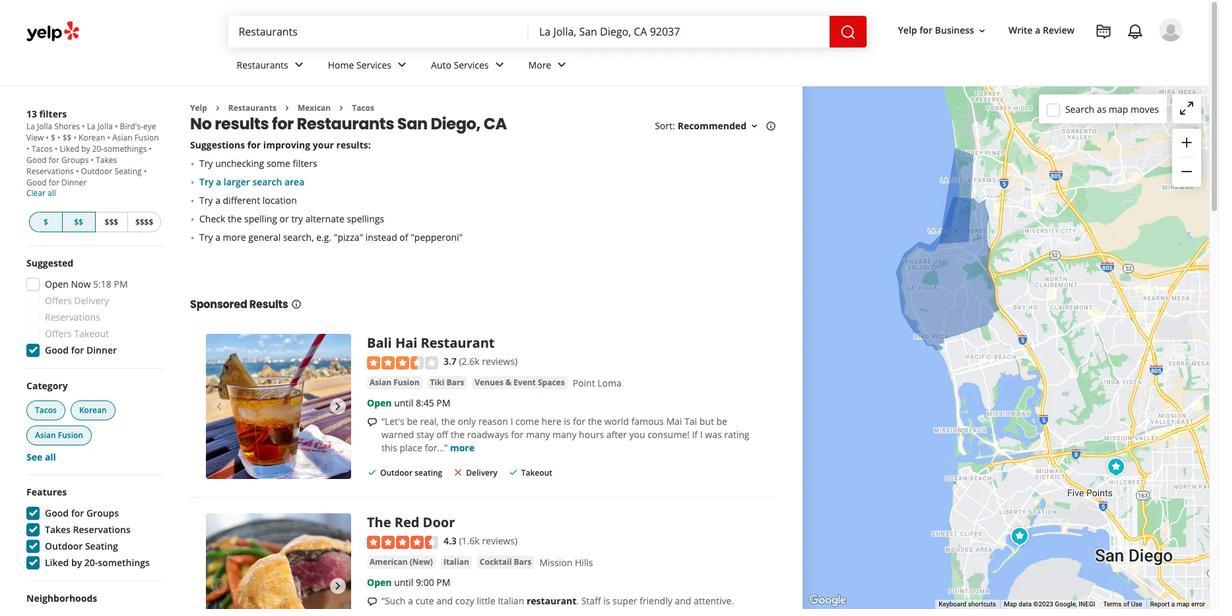 Task type: vqa. For each thing, say whether or not it's contained in the screenshot.
Cuisine corresponding to bottom Sangam Chettinad Indian Cuisine link
no



Task type: locate. For each thing, give the bounding box(es) containing it.
24 chevron down v2 image for home services
[[394, 57, 410, 73]]

more down check
[[223, 231, 246, 244]]

1 horizontal spatial yelp
[[898, 24, 917, 37]]

cocktail bars
[[480, 556, 531, 567]]

for inside • $ • $$ • korean • asian fusion • tacos • liked by 20-somethings • good for groups •
[[49, 154, 59, 166]]

0 horizontal spatial is
[[564, 415, 571, 428]]

for up unchecking
[[247, 139, 261, 151]]

16 chevron down v2 image
[[977, 26, 987, 36], [749, 121, 760, 131]]

many down here
[[552, 428, 577, 441]]

3.7
[[444, 355, 457, 368]]

0 horizontal spatial delivery
[[74, 294, 109, 307]]

map right the as
[[1109, 103, 1128, 115]]

bars for cocktail bars
[[514, 556, 531, 567]]

1 vertical spatial outdoor
[[380, 467, 413, 478]]

the red door
[[367, 514, 455, 532]]

filters
[[39, 108, 67, 120], [293, 157, 317, 170]]

2 horizontal spatial 16 chevron right v2 image
[[336, 103, 347, 113]]

reviews) for bali hai restaurant
[[482, 355, 517, 368]]

0 vertical spatial of
[[400, 231, 408, 244]]

of right instead
[[400, 231, 408, 244]]

2 24 chevron down v2 image from the left
[[394, 57, 410, 73]]

none field up business categories element
[[539, 24, 819, 39]]

0 vertical spatial somethings
[[104, 143, 147, 154]]

1 korean from the top
[[79, 132, 105, 143]]

1 vertical spatial bars
[[514, 556, 531, 567]]

none field near
[[539, 24, 819, 39]]

offers for offers delivery
[[45, 294, 72, 307]]

0 horizontal spatial fusion
[[58, 430, 83, 441]]

is inside . staff is super friendly and attentive. ordered the beef wellington, pappardelle, calamari, and the banana cream pie. th
[[603, 595, 610, 607]]

seating up the liked by 20-somethings
[[85, 540, 118, 552]]

0 vertical spatial i
[[510, 415, 513, 428]]

liked down shores
[[60, 143, 79, 154]]

instead
[[365, 231, 397, 244]]

tacos up the results:
[[352, 102, 374, 114]]

0 vertical spatial liked
[[60, 143, 79, 154]]

stay
[[417, 428, 434, 441]]

rating
[[724, 428, 749, 441]]

outdoor seating
[[45, 540, 118, 552]]

24 chevron down v2 image inside home services link
[[394, 57, 410, 73]]

good down view
[[26, 154, 47, 166]]

pm right 5:18
[[114, 278, 128, 290]]

yelp for business
[[898, 24, 974, 37]]

services left 24 chevron down v2 icon
[[454, 58, 489, 71]]

la right shores
[[87, 121, 95, 132]]

group
[[1172, 129, 1201, 187], [22, 257, 164, 361], [24, 380, 164, 464], [22, 486, 164, 574]]

2 jolla from the left
[[97, 121, 113, 132]]

try up check
[[199, 194, 213, 207]]

slideshow element for bali
[[206, 334, 351, 479]]

1 horizontal spatial fusion
[[134, 132, 159, 143]]

map left the error
[[1177, 601, 1190, 608]]

1 horizontal spatial bars
[[514, 556, 531, 567]]

1 horizontal spatial asian fusion
[[370, 377, 419, 388]]

for up hours
[[573, 415, 585, 428]]

the down different
[[228, 213, 242, 225]]

search image
[[840, 24, 856, 40]]

by down outdoor seating
[[71, 556, 82, 569]]

previous image for the red door
[[211, 578, 227, 594]]

24 chevron down v2 image right more
[[554, 57, 570, 73]]

takes inside 'group'
[[45, 523, 71, 536]]

good for dinner
[[45, 344, 117, 356]]

the down cute
[[420, 608, 434, 609]]

services right home at the top left of the page
[[356, 58, 391, 71]]

asian inside 'group'
[[35, 430, 56, 441]]

2 reviews) from the top
[[482, 535, 517, 547]]

0 horizontal spatial 24 chevron down v2 image
[[291, 57, 307, 73]]

3 try from the top
[[199, 194, 213, 207]]

pm right '9:00'
[[437, 576, 450, 589]]

0 horizontal spatial yelp
[[190, 102, 207, 114]]

(2.6k
[[459, 355, 480, 368]]

0 vertical spatial delivery
[[74, 294, 109, 307]]

map for error
[[1177, 601, 1190, 608]]

restaurants inside business categories element
[[237, 58, 288, 71]]

1 la from the left
[[26, 121, 35, 132]]

0 vertical spatial yelp
[[898, 24, 917, 37]]

google image
[[806, 592, 849, 609]]

takes up outdoor seating
[[45, 523, 71, 536]]

for inside • outdoor seating • good for dinner
[[49, 177, 59, 188]]

1 many from the left
[[526, 428, 550, 441]]

unchecking
[[215, 157, 264, 170]]

next image
[[330, 399, 346, 415]]

somethings down outdoor seating
[[98, 556, 150, 569]]

previous image
[[211, 399, 227, 415], [211, 578, 227, 594]]

bali hai restaurant image
[[1007, 523, 1033, 550]]

None search field
[[228, 16, 869, 48]]

delivery
[[74, 294, 109, 307], [466, 467, 497, 478]]

of inside suggestions for improving your results: try unchecking some filters try a larger search area try a different location check the spelling or try alternate spellings try a more general search, e.g. "pizza" instead of "pepperoni"
[[400, 231, 408, 244]]

offers down now
[[45, 294, 72, 307]]

2 horizontal spatial and
[[675, 595, 691, 607]]

24 chevron down v2 image
[[291, 57, 307, 73], [394, 57, 410, 73], [554, 57, 570, 73]]

more
[[528, 58, 551, 71]]

2 vertical spatial outdoor
[[45, 540, 83, 552]]

asian fusion down 3.7 star rating image
[[370, 377, 419, 388]]

$$ inside button
[[74, 216, 83, 228]]

groups down bird's-eye view
[[61, 154, 89, 166]]

good up $ button
[[26, 177, 47, 188]]

of left use on the right
[[1123, 601, 1129, 608]]

pm inside 'group'
[[114, 278, 128, 290]]

None field
[[239, 24, 518, 39], [539, 24, 819, 39]]

google,
[[1055, 601, 1077, 608]]

takes reservations down "good for groups"
[[45, 523, 131, 536]]

terms of use link
[[1103, 601, 1142, 608]]

noah l. image
[[1159, 18, 1183, 42]]

0 vertical spatial takeout
[[74, 327, 109, 340]]

somethings down the bird's-
[[104, 143, 147, 154]]

all for see all
[[45, 451, 56, 463]]

report a map error
[[1150, 601, 1205, 608]]

1 slideshow element from the top
[[206, 334, 351, 479]]

2 horizontal spatial asian
[[370, 377, 391, 388]]

services inside 'auto services' 'link'
[[454, 58, 489, 71]]

$$ down 13 filters
[[62, 132, 72, 143]]

takes
[[96, 154, 117, 166], [45, 523, 71, 536]]

0 vertical spatial reviews)
[[482, 355, 517, 368]]

0 horizontal spatial none field
[[239, 24, 518, 39]]

1 vertical spatial is
[[603, 595, 610, 607]]

all inside 'group'
[[45, 451, 56, 463]]

zoom out image
[[1179, 164, 1195, 180]]

try down check
[[199, 231, 213, 244]]

3 24 chevron down v2 image from the left
[[554, 57, 570, 73]]

2 try from the top
[[199, 176, 213, 188]]

and down super
[[606, 608, 622, 609]]

until for hai
[[394, 397, 413, 409]]

2 vertical spatial fusion
[[58, 430, 83, 441]]

your
[[313, 139, 334, 151]]

outdoor down bird's-eye view
[[81, 166, 112, 177]]

16 info v2 image
[[766, 121, 776, 131]]

$ right view
[[51, 132, 55, 143]]

outdoor down this
[[380, 467, 413, 478]]

• outdoor seating • good for dinner
[[26, 166, 147, 188]]

1 vertical spatial reviews)
[[482, 535, 517, 547]]

more link
[[450, 441, 475, 454]]

liked inside • $ • $$ • korean • asian fusion • tacos • liked by 20-somethings • good for groups •
[[60, 143, 79, 154]]

roadways
[[467, 428, 509, 441]]

0 vertical spatial asian fusion
[[370, 377, 419, 388]]

asian fusion button
[[367, 376, 422, 389], [26, 426, 92, 446]]

korean right tacos "button"
[[79, 405, 107, 416]]

1 vertical spatial 16 chevron down v2 image
[[749, 121, 760, 131]]

1 vertical spatial more
[[450, 441, 475, 454]]

24 chevron down v2 image left home at the top left of the page
[[291, 57, 307, 73]]

i
[[510, 415, 513, 428], [700, 428, 703, 441]]

somethings inside 'group'
[[98, 556, 150, 569]]

1 horizontal spatial 16 chevron right v2 image
[[282, 103, 292, 113]]

0 vertical spatial $$
[[62, 132, 72, 143]]

many down come
[[526, 428, 550, 441]]

event
[[514, 377, 536, 388]]

slideshow element
[[206, 334, 351, 479], [206, 514, 351, 609]]

all right see
[[45, 451, 56, 463]]

a left larger
[[216, 176, 221, 188]]

pm for the red door
[[437, 576, 450, 589]]

1 horizontal spatial many
[[552, 428, 577, 441]]

and up beef
[[436, 595, 453, 607]]

dinner right clear all
[[61, 177, 87, 188]]

map
[[1109, 103, 1128, 115], [1177, 601, 1190, 608]]

1 horizontal spatial none field
[[539, 24, 819, 39]]

staff
[[581, 595, 601, 607]]

16 chevron down v2 image right business
[[977, 26, 987, 36]]

16 close v2 image
[[453, 467, 464, 478]]

1 vertical spatial restaurants link
[[228, 102, 276, 114]]

jolla down 13 filters
[[37, 121, 52, 132]]

0 vertical spatial groups
[[61, 154, 89, 166]]

takeout down "let's be real, the only reason i come here is for the world famous mai tai but be warned stay off the roadways for many many hours after you consume! if i was rating this place for…"
[[521, 467, 552, 478]]

restaurants link up improving
[[228, 102, 276, 114]]

0 vertical spatial map
[[1109, 103, 1128, 115]]

fusion down korean button
[[58, 430, 83, 441]]

0 vertical spatial slideshow element
[[206, 334, 351, 479]]

16 speech v2 image
[[367, 417, 378, 427]]

seating down the bird's-
[[114, 166, 142, 177]]

takeout up good for dinner
[[74, 327, 109, 340]]

2 16 chevron right v2 image from the left
[[282, 103, 292, 113]]

open for the
[[367, 576, 392, 589]]

1 try from the top
[[199, 157, 213, 170]]

0 vertical spatial restaurants link
[[226, 48, 317, 86]]

2 horizontal spatial 24 chevron down v2 image
[[554, 57, 570, 73]]

category
[[26, 380, 68, 392]]

$$$
[[105, 216, 118, 228]]

for right clear
[[49, 177, 59, 188]]

2 until from the top
[[394, 576, 413, 589]]

terms of use
[[1103, 601, 1142, 608]]

"let's
[[381, 415, 404, 428]]

2 la from the left
[[87, 121, 95, 132]]

clear all link
[[26, 187, 56, 199]]

is inside "let's be real, the only reason i come here is for the world famous mai tai but be warned stay off the roadways for many many hours after you consume! if i was rating this place for…"
[[564, 415, 571, 428]]

reservations up clear all
[[26, 166, 74, 177]]

0 vertical spatial offers
[[45, 294, 72, 307]]

1 horizontal spatial jolla
[[97, 121, 113, 132]]

2 horizontal spatial fusion
[[393, 377, 419, 388]]

venues & event spaces link
[[472, 376, 567, 389]]

calamari,
[[564, 608, 603, 609]]

the inside suggestions for improving your results: try unchecking some filters try a larger search area try a different location check the spelling or try alternate spellings try a more general search, e.g. "pizza" instead of "pepperoni"
[[228, 213, 242, 225]]

0 vertical spatial previous image
[[211, 399, 227, 415]]

yelp for business button
[[893, 19, 993, 43]]

yelp for yelp link
[[190, 102, 207, 114]]

24 chevron down v2 image for restaurants
[[291, 57, 307, 73]]

none field up home services link
[[239, 24, 518, 39]]

0 horizontal spatial la
[[26, 121, 35, 132]]

open up 16 speech v2 icon
[[367, 397, 392, 409]]

0 horizontal spatial asian
[[35, 430, 56, 441]]

all for clear all
[[48, 187, 56, 199]]

reservations
[[26, 166, 74, 177], [45, 311, 100, 323], [73, 523, 131, 536]]

0 horizontal spatial italian
[[443, 556, 469, 567]]

0 vertical spatial italian
[[443, 556, 469, 567]]

2 be from the left
[[716, 415, 727, 428]]

spaces
[[538, 377, 565, 388]]

dinner inside • outdoor seating • good for dinner
[[61, 177, 87, 188]]

outdoor up the liked by 20-somethings
[[45, 540, 83, 552]]

good for groups
[[45, 507, 119, 519]]

services inside home services link
[[356, 58, 391, 71]]

1 vertical spatial i
[[700, 428, 703, 441]]

1 horizontal spatial 16 checkmark v2 image
[[508, 467, 519, 478]]

1 24 chevron down v2 image from the left
[[291, 57, 307, 73]]

24 chevron down v2 image for more
[[554, 57, 570, 73]]

offers up good for dinner
[[45, 327, 72, 340]]

0 horizontal spatial bars
[[446, 377, 464, 388]]

korean inside button
[[79, 405, 107, 416]]

4.3 (1.6k reviews)
[[444, 535, 517, 547]]

1 vertical spatial takeout
[[521, 467, 552, 478]]

notifications image
[[1127, 24, 1143, 40]]

groups inside • $ • $$ • korean • asian fusion • tacos • liked by 20-somethings • good for groups •
[[61, 154, 89, 166]]

use
[[1131, 601, 1142, 608]]

1 horizontal spatial $
[[51, 132, 55, 143]]

warned
[[381, 428, 414, 441]]

20- inside 'group'
[[84, 556, 98, 569]]

2 slideshow element from the top
[[206, 514, 351, 609]]

2 16 checkmark v2 image from the left
[[508, 467, 519, 478]]

and up cream
[[675, 595, 691, 607]]

cocktail bars link
[[477, 556, 534, 569]]

0 horizontal spatial of
[[400, 231, 408, 244]]

0 vertical spatial by
[[81, 143, 90, 154]]

cream
[[676, 608, 703, 609]]

2 services from the left
[[454, 58, 489, 71]]

point
[[573, 377, 595, 389]]

asian
[[112, 132, 132, 143], [370, 377, 391, 388], [35, 430, 56, 441]]

16 checkmark v2 image for outdoor seating
[[367, 467, 378, 478]]

yelp up suggestions
[[190, 102, 207, 114]]

asian fusion down tacos "button"
[[35, 430, 83, 441]]

0 horizontal spatial services
[[356, 58, 391, 71]]

spellings
[[347, 213, 384, 225]]

la down 13
[[26, 121, 35, 132]]

dinner down offers takeout
[[86, 344, 117, 356]]

delivery right the 16 close v2 icon
[[466, 467, 497, 478]]

4.3
[[444, 535, 457, 547]]

16 checkmark v2 image left the outdoor seating
[[367, 467, 378, 478]]

0 horizontal spatial filters
[[39, 108, 67, 120]]

$$ right $ button
[[74, 216, 83, 228]]

outdoor for outdoor seating
[[380, 467, 413, 478]]

delivery down open now 5:18 pm
[[74, 294, 109, 307]]

1 16 checkmark v2 image from the left
[[367, 467, 378, 478]]

see all button
[[26, 451, 56, 463]]

fusion inside 'group'
[[58, 430, 83, 441]]

1 vertical spatial takes reservations
[[45, 523, 131, 536]]

somethings
[[104, 143, 147, 154], [98, 556, 150, 569]]

2 vertical spatial tacos
[[35, 405, 57, 416]]

next image
[[330, 578, 346, 594]]

0 horizontal spatial many
[[526, 428, 550, 441]]

open until 9:00 pm
[[367, 576, 450, 589]]

2 vertical spatial open
[[367, 576, 392, 589]]

liked down outdoor seating
[[45, 556, 69, 569]]

seating inside • outdoor seating • good for dinner
[[114, 166, 142, 177]]

1 horizontal spatial be
[[716, 415, 727, 428]]

2 offers from the top
[[45, 327, 72, 340]]

2 korean from the top
[[79, 405, 107, 416]]

yelp
[[898, 24, 917, 37], [190, 102, 207, 114]]

area
[[284, 176, 304, 188]]

16 checkmark v2 image
[[367, 467, 378, 478], [508, 467, 519, 478]]

pappardelle,
[[508, 608, 562, 609]]

0 horizontal spatial $$
[[62, 132, 72, 143]]

by down la jolla shores • la jolla •
[[81, 143, 90, 154]]

1 horizontal spatial services
[[454, 58, 489, 71]]

1 vertical spatial of
[[1123, 601, 1129, 608]]

0 vertical spatial all
[[48, 187, 56, 199]]

pm for bali hai restaurant
[[437, 397, 450, 409]]

16 chevron right v2 image for restaurants
[[212, 103, 223, 113]]

tacos button
[[26, 401, 65, 420]]

24 chevron down v2 image
[[491, 57, 507, 73]]

i right if
[[700, 428, 703, 441]]

results:
[[336, 139, 371, 151]]

fusion down 3.7 star rating image
[[393, 377, 419, 388]]

report
[[1150, 601, 1170, 608]]

yelp left business
[[898, 24, 917, 37]]

off
[[436, 428, 448, 441]]

0 horizontal spatial jolla
[[37, 121, 52, 132]]

16 chevron right v2 image
[[212, 103, 223, 113], [282, 103, 292, 113], [336, 103, 347, 113]]

1 vertical spatial $
[[44, 216, 48, 228]]

Find text field
[[239, 24, 518, 39]]

wellington,
[[458, 608, 505, 609]]

2 none field from the left
[[539, 24, 819, 39]]

Near text field
[[539, 24, 819, 39]]

0 vertical spatial filters
[[39, 108, 67, 120]]

little
[[477, 595, 495, 607]]

16 chevron down v2 image inside recommended dropdown button
[[749, 121, 760, 131]]

1 previous image from the top
[[211, 399, 227, 415]]

0 horizontal spatial takes
[[45, 523, 71, 536]]

filters inside suggestions for improving your results: try unchecking some filters try a larger search area try a different location check the spelling or try alternate spellings try a more general search, e.g. "pizza" instead of "pepperoni"
[[293, 157, 317, 170]]

the down super
[[625, 608, 639, 609]]

expand map image
[[1179, 100, 1195, 116]]

16 chevron down v2 image inside yelp for business 'button'
[[977, 26, 987, 36]]

for up clear all
[[49, 154, 59, 166]]

reservations down "good for groups"
[[73, 523, 131, 536]]

.
[[576, 595, 579, 607]]

famous
[[631, 415, 664, 428]]

1 vertical spatial fusion
[[393, 377, 419, 388]]

now
[[71, 278, 91, 290]]

outdoor for outdoor seating
[[45, 540, 83, 552]]

4 try from the top
[[199, 231, 213, 244]]

1 horizontal spatial takes
[[96, 154, 117, 166]]

try left larger
[[199, 176, 213, 188]]

1 vertical spatial somethings
[[98, 556, 150, 569]]

beef
[[437, 608, 456, 609]]

bars right tiki
[[446, 377, 464, 388]]

groups up outdoor seating
[[86, 507, 119, 519]]

shores
[[54, 121, 80, 132]]

hai
[[395, 334, 417, 352]]

0 vertical spatial seating
[[114, 166, 142, 177]]

0 horizontal spatial takeout
[[74, 327, 109, 340]]

for down offers takeout
[[71, 344, 84, 356]]

0 horizontal spatial 16 checkmark v2 image
[[367, 467, 378, 478]]

0 vertical spatial $
[[51, 132, 55, 143]]

1 horizontal spatial takeout
[[521, 467, 552, 478]]

good inside • $ • $$ • korean • asian fusion • tacos • liked by 20-somethings • good for groups •
[[26, 154, 47, 166]]

1 reviews) from the top
[[482, 355, 517, 368]]

takeout inside 'group'
[[74, 327, 109, 340]]

asian left eye
[[112, 132, 132, 143]]

is right here
[[564, 415, 571, 428]]

group containing features
[[22, 486, 164, 574]]

open down suggested
[[45, 278, 69, 290]]

0 vertical spatial takes
[[96, 154, 117, 166]]

more inside suggestions for improving your results: try unchecking some filters try a larger search area try a different location check the spelling or try alternate spellings try a more general search, e.g. "pizza" instead of "pepperoni"
[[223, 231, 246, 244]]

door
[[423, 514, 455, 532]]

2 previous image from the top
[[211, 578, 227, 594]]

1 until from the top
[[394, 397, 413, 409]]

3 16 chevron right v2 image from the left
[[336, 103, 347, 113]]

search
[[252, 176, 282, 188]]

1 16 chevron right v2 image from the left
[[212, 103, 223, 113]]

cocktail
[[480, 556, 512, 567]]

american (new)
[[370, 556, 433, 567]]

try a larger search area link
[[199, 176, 304, 188]]

"let's be real, the only reason i come here is for the world famous mai tai but be warned stay off the roadways for many many hours after you consume! if i was rating this place for…"
[[381, 415, 749, 454]]

1 vertical spatial tacos
[[31, 143, 53, 154]]

$$$$
[[135, 216, 153, 228]]

is right staff
[[603, 595, 610, 607]]

16 chevron right v2 image right yelp link
[[212, 103, 223, 113]]

more up the 16 close v2 icon
[[450, 441, 475, 454]]

1 offers from the top
[[45, 294, 72, 307]]

0 vertical spatial is
[[564, 415, 571, 428]]

24 chevron down v2 image inside restaurants link
[[291, 57, 307, 73]]

tiki bars button
[[427, 376, 467, 389]]

1 services from the left
[[356, 58, 391, 71]]

the red door image
[[1103, 454, 1129, 480]]

offers delivery
[[45, 294, 109, 307]]

filters up area
[[293, 157, 317, 170]]

24 chevron down v2 image left "auto" on the left top of the page
[[394, 57, 410, 73]]

reviews) up cocktail
[[482, 535, 517, 547]]

0 horizontal spatial 16 chevron down v2 image
[[749, 121, 760, 131]]

asian fusion button down 3.7 star rating image
[[367, 376, 422, 389]]

seating
[[114, 166, 142, 177], [85, 540, 118, 552]]

1 horizontal spatial asian fusion button
[[367, 376, 422, 389]]

try
[[291, 213, 303, 225]]

outdoor inside 'group'
[[45, 540, 83, 552]]

american (new) button
[[367, 556, 436, 569]]

1 vertical spatial previous image
[[211, 578, 227, 594]]

1 horizontal spatial la
[[87, 121, 95, 132]]

0 vertical spatial pm
[[114, 278, 128, 290]]

yelp inside 'button'
[[898, 24, 917, 37]]

services for auto services
[[454, 58, 489, 71]]

this
[[381, 441, 397, 454]]

open now 5:18 pm
[[45, 278, 128, 290]]

2 vertical spatial pm
[[437, 576, 450, 589]]

0 vertical spatial bars
[[446, 377, 464, 388]]

offers for offers takeout
[[45, 327, 72, 340]]

clear
[[26, 187, 45, 199]]

24 chevron down v2 image inside more link
[[554, 57, 570, 73]]

a
[[1035, 24, 1041, 37], [216, 176, 221, 188], [215, 194, 220, 207], [215, 231, 220, 244], [408, 595, 413, 607], [1171, 601, 1175, 608]]

1 horizontal spatial and
[[606, 608, 622, 609]]

1 none field from the left
[[239, 24, 518, 39]]

20- inside • $ • $$ • korean • asian fusion • tacos • liked by 20-somethings • good for groups •
[[92, 143, 104, 154]]

1 horizontal spatial 24 chevron down v2 image
[[394, 57, 410, 73]]

16 chevron right v2 image for mexican
[[282, 103, 292, 113]]

&
[[506, 377, 512, 388]]

asian up see all
[[35, 430, 56, 441]]

$$$$ button
[[128, 212, 161, 232]]

open
[[45, 278, 69, 290], [367, 397, 392, 409], [367, 576, 392, 589]]



Task type: describe. For each thing, give the bounding box(es) containing it.
cocktail bars button
[[477, 556, 534, 569]]

©2023
[[1033, 601, 1053, 608]]

write a review link
[[1003, 19, 1080, 43]]

0 vertical spatial asian fusion button
[[367, 376, 422, 389]]

bird's-
[[120, 121, 143, 132]]

results
[[215, 113, 269, 135]]

italian button
[[441, 556, 472, 569]]

the red door link
[[367, 514, 455, 532]]

1 vertical spatial reservations
[[45, 311, 100, 323]]

asian fusion for topmost asian fusion button
[[370, 377, 419, 388]]

takes reservations inside 'group'
[[45, 523, 131, 536]]

bali hai restaurant
[[367, 334, 495, 352]]

for inside 'button'
[[920, 24, 933, 37]]

tiki bars link
[[427, 376, 467, 389]]

red
[[395, 514, 419, 532]]

fusion for the bottom asian fusion button
[[58, 430, 83, 441]]

keyboard shortcuts button
[[939, 600, 996, 609]]

offers takeout
[[45, 327, 109, 340]]

2 vertical spatial reservations
[[73, 523, 131, 536]]

0 vertical spatial reservations
[[26, 166, 74, 177]]

good inside • outdoor seating • good for dinner
[[26, 177, 47, 188]]

mexican link
[[298, 102, 331, 114]]

takes inside takes reservations
[[96, 154, 117, 166]]

3.7 star rating image
[[367, 356, 438, 369]]

was
[[705, 428, 722, 441]]

1 jolla from the left
[[37, 121, 52, 132]]

la jolla shores • la jolla •
[[26, 121, 120, 132]]

suggestions for improving your results: try unchecking some filters try a larger search area try a different location check the spelling or try alternate spellings try a more general search, e.g. "pizza" instead of "pepperoni"
[[190, 139, 463, 244]]

fusion for topmost asian fusion button
[[393, 377, 419, 388]]

suggested
[[26, 257, 73, 269]]

asian for the bottom asian fusion button
[[35, 430, 56, 441]]

outdoor inside • outdoor seating • good for dinner
[[81, 166, 112, 177]]

tacos inside • $ • $$ • korean • asian fusion • tacos • liked by 20-somethings • good for groups •
[[31, 143, 53, 154]]

improving
[[263, 139, 310, 151]]

1 vertical spatial seating
[[85, 540, 118, 552]]

auto services
[[431, 58, 489, 71]]

diego,
[[431, 113, 480, 135]]

write a review
[[1008, 24, 1075, 37]]

tiki bars
[[430, 377, 464, 388]]

asian fusion for the bottom asian fusion button
[[35, 430, 83, 441]]

map for moves
[[1109, 103, 1128, 115]]

bali hai restaurant link
[[367, 334, 495, 352]]

slideshow element for the
[[206, 514, 351, 609]]

bars for tiki bars
[[446, 377, 464, 388]]

banana
[[641, 608, 673, 609]]

3.7 (2.6k reviews)
[[444, 355, 517, 368]]

somethings inside • $ • $$ • korean • asian fusion • tacos • liked by 20-somethings • good for groups •
[[104, 143, 147, 154]]

projects image
[[1096, 24, 1111, 40]]

but
[[699, 415, 714, 428]]

restaurants up the results:
[[297, 113, 394, 135]]

16 speech v2 image
[[367, 596, 378, 607]]

asian fusion link
[[367, 376, 422, 389]]

$ inside $ button
[[44, 216, 48, 228]]

bali
[[367, 334, 392, 352]]

the red door image
[[206, 514, 351, 609]]

group containing suggested
[[22, 257, 164, 361]]

for up outdoor seating
[[71, 507, 84, 519]]

0 vertical spatial open
[[45, 278, 69, 290]]

dinner inside 'group'
[[86, 344, 117, 356]]

1 be from the left
[[407, 415, 418, 428]]

write
[[1008, 24, 1033, 37]]

$$$ button
[[95, 212, 128, 232]]

16 checkmark v2 image for takeout
[[508, 467, 519, 478]]

good down offers takeout
[[45, 344, 69, 356]]

spelling
[[244, 213, 277, 225]]

ordered
[[381, 608, 418, 609]]

tacos inside "button"
[[35, 405, 57, 416]]

some
[[267, 157, 290, 170]]

zoom in image
[[1179, 134, 1195, 150]]

mexican
[[298, 102, 331, 114]]

different
[[223, 194, 260, 207]]

16 chevron down v2 image for recommended
[[749, 121, 760, 131]]

0 horizontal spatial and
[[436, 595, 453, 607]]

0 vertical spatial takes reservations
[[26, 154, 117, 177]]

for up improving
[[272, 113, 294, 135]]

moves
[[1131, 103, 1159, 115]]

16 chevron down v2 image for yelp for business
[[977, 26, 987, 36]]

group containing category
[[24, 380, 164, 464]]

$$ inside • $ • $$ • korean • asian fusion • tacos • liked by 20-somethings • good for groups •
[[62, 132, 72, 143]]

$$ button
[[63, 212, 95, 232]]

see all
[[26, 451, 56, 463]]

bali hai restaurant image
[[206, 334, 351, 479]]

asian inside • $ • $$ • korean • asian fusion • tacos • liked by 20-somethings • good for groups •
[[112, 132, 132, 143]]

1 vertical spatial delivery
[[466, 467, 497, 478]]

1 vertical spatial asian fusion button
[[26, 426, 92, 446]]

search,
[[283, 231, 314, 244]]

restaurant
[[527, 595, 576, 607]]

open for bali
[[367, 397, 392, 409]]

a down check
[[215, 231, 220, 244]]

"such
[[381, 595, 406, 607]]

a right write
[[1035, 24, 1041, 37]]

outdoor seating
[[380, 467, 442, 478]]

1 horizontal spatial of
[[1123, 601, 1129, 608]]

auto
[[431, 58, 451, 71]]

a up ordered
[[408, 595, 413, 607]]

user actions element
[[887, 17, 1201, 98]]

the up more link
[[451, 428, 465, 441]]

here
[[542, 415, 561, 428]]

recommended
[[678, 120, 746, 132]]

fusion inside • $ • $$ • korean • asian fusion • tacos • liked by 20-somethings • good for groups •
[[134, 132, 159, 143]]

yelp for yelp for business
[[898, 24, 917, 37]]

or
[[280, 213, 289, 225]]

friendly
[[640, 595, 672, 607]]

keyboard shortcuts
[[939, 601, 996, 608]]

good down features
[[45, 507, 69, 519]]

a up check
[[215, 194, 220, 207]]

consume!
[[648, 428, 690, 441]]

point loma
[[573, 377, 622, 389]]

services for home services
[[356, 58, 391, 71]]

a right report
[[1171, 601, 1175, 608]]

loma
[[597, 377, 622, 389]]

general
[[248, 231, 281, 244]]

pie.
[[705, 608, 721, 609]]

cozy
[[455, 595, 474, 607]]

no results for restaurants san diego, ca
[[190, 113, 507, 135]]

16 chevron right v2 image for tacos
[[336, 103, 347, 113]]

by inside • $ • $$ • korean • asian fusion • tacos • liked by 20-somethings • good for groups •
[[81, 143, 90, 154]]

no
[[190, 113, 212, 135]]

more link
[[518, 48, 580, 86]]

asian for topmost asian fusion button
[[370, 377, 391, 388]]

larger
[[224, 176, 250, 188]]

0 vertical spatial tacos
[[352, 102, 374, 114]]

hours
[[579, 428, 604, 441]]

recommended button
[[678, 120, 760, 132]]

1 horizontal spatial italian
[[498, 595, 524, 607]]

1 vertical spatial groups
[[86, 507, 119, 519]]

the up off
[[441, 415, 455, 428]]

venues & event spaces
[[475, 377, 565, 388]]

delivery inside 'group'
[[74, 294, 109, 307]]

for inside suggestions for improving your results: try unchecking some filters try a larger search area try a different location check the spelling or try alternate spellings try a more general search, e.g. "pizza" instead of "pepperoni"
[[247, 139, 261, 151]]

business categories element
[[226, 48, 1183, 86]]

1 horizontal spatial i
[[700, 428, 703, 441]]

results
[[249, 297, 288, 312]]

american
[[370, 556, 408, 567]]

(1.6k
[[459, 535, 480, 547]]

restaurants up improving
[[228, 102, 276, 114]]

$ button
[[29, 212, 63, 232]]

previous image for bali hai restaurant
[[211, 399, 227, 415]]

italian inside button
[[443, 556, 469, 567]]

sort:
[[655, 120, 675, 132]]

1 vertical spatial by
[[71, 556, 82, 569]]

korean button
[[71, 401, 115, 420]]

until for red
[[394, 576, 413, 589]]

error
[[1191, 601, 1205, 608]]

. staff is super friendly and attentive. ordered the beef wellington, pappardelle, calamari, and the banana cream pie. th
[[381, 595, 739, 609]]

none field find
[[239, 24, 518, 39]]

0 horizontal spatial i
[[510, 415, 513, 428]]

for down come
[[511, 428, 524, 441]]

korean inside • $ • $$ • korean • asian fusion • tacos • liked by 20-somethings • good for groups •
[[79, 132, 105, 143]]

16 info v2 image
[[291, 299, 301, 310]]

the up hours
[[588, 415, 602, 428]]

business
[[935, 24, 974, 37]]

auto services link
[[420, 48, 518, 86]]

map region
[[801, 0, 1219, 609]]

1 vertical spatial liked
[[45, 556, 69, 569]]

reviews) for the red door
[[482, 535, 517, 547]]

$ inside • $ • $$ • korean • asian fusion • tacos • liked by 20-somethings • good for groups •
[[51, 132, 55, 143]]

san
[[397, 113, 428, 135]]

mission hills
[[539, 556, 593, 569]]

suggestions
[[190, 139, 245, 151]]

4.3 star rating image
[[367, 536, 438, 549]]

2 many from the left
[[552, 428, 577, 441]]

sponsored results
[[190, 297, 288, 312]]

search
[[1065, 103, 1094, 115]]



